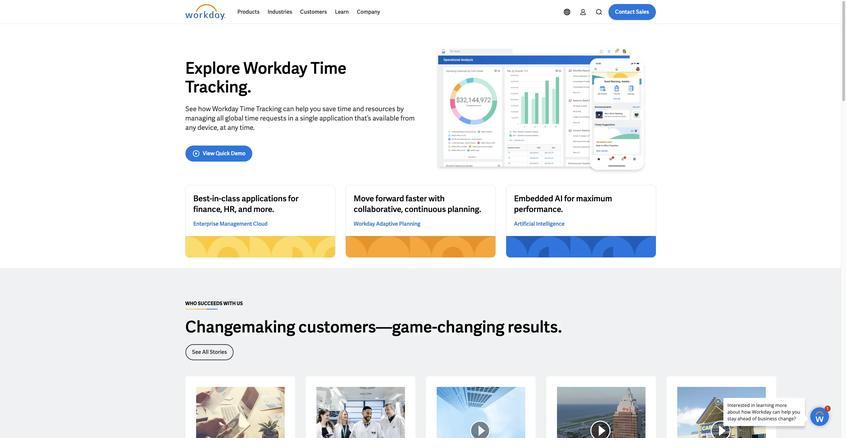 Task type: locate. For each thing, give the bounding box(es) containing it.
1 vertical spatial workday
[[212, 104, 239, 113]]

resources
[[366, 104, 396, 113]]

who
[[185, 301, 197, 307]]

industries button
[[264, 4, 296, 20]]

cloud
[[253, 221, 268, 228]]

and up that's at the top of page
[[353, 104, 364, 113]]

see
[[185, 104, 197, 113], [192, 349, 201, 356]]

0 horizontal spatial for
[[288, 194, 299, 204]]

for right ai
[[565, 194, 575, 204]]

artificial intelligence link
[[514, 220, 565, 228]]

see up the managing in the top left of the page
[[185, 104, 197, 113]]

at
[[220, 123, 226, 132]]

products button
[[234, 4, 264, 20]]

1 vertical spatial and
[[238, 204, 252, 215]]

contact sales
[[615, 8, 649, 15]]

2 horizontal spatial workday
[[354, 221, 375, 228]]

customers—game-
[[299, 317, 437, 338]]

with
[[429, 194, 445, 204]]

time up application
[[338, 104, 351, 113]]

stories
[[210, 349, 227, 356]]

from
[[401, 114, 415, 123]]

0 horizontal spatial time
[[245, 114, 259, 123]]

see left all
[[192, 349, 201, 356]]

ai
[[555, 194, 563, 204]]

company
[[357, 8, 380, 15]]

and
[[353, 104, 364, 113], [238, 204, 252, 215]]

1 vertical spatial see
[[192, 349, 201, 356]]

desktop view of financial management operational analysis dashboard showing operating expenses by cost center and mobile view of human capital management home screen showing suggested tasks and announcements. image
[[426, 45, 656, 175]]

adaptive
[[376, 221, 398, 228]]

see all stories link
[[185, 345, 234, 361]]

you
[[310, 104, 321, 113]]

1 horizontal spatial and
[[353, 104, 364, 113]]

in
[[288, 114, 294, 123]]

us
[[237, 301, 243, 307]]

artificial
[[514, 221, 535, 228]]

can
[[283, 104, 294, 113]]

single
[[300, 114, 318, 123]]

planning
[[399, 221, 421, 228]]

management
[[220, 221, 252, 228]]

succeeds
[[198, 301, 223, 307]]

for right applications
[[288, 194, 299, 204]]

time
[[311, 58, 347, 78], [240, 104, 255, 113]]

collaborative,
[[354, 204, 403, 215]]

applications
[[242, 194, 287, 204]]

a
[[295, 114, 299, 123]]

1 horizontal spatial any
[[228, 123, 238, 132]]

workday inside see how workday time tracking can help you save time and resources by managing all global time requests in a single application that's available from any device, at any time.
[[212, 104, 239, 113]]

enterprise
[[193, 221, 219, 228]]

move forward faster with collaborative, continuous planning.
[[354, 194, 481, 215]]

0 horizontal spatial any
[[185, 123, 196, 132]]

for
[[288, 194, 299, 204], [565, 194, 575, 204]]

keybank image
[[557, 388, 646, 439]]

1 horizontal spatial for
[[565, 194, 575, 204]]

time inside see how workday time tracking can help you save time and resources by managing all global time requests in a single application that's available from any device, at any time.
[[240, 104, 255, 113]]

workday inside explore workday time tracking.
[[244, 58, 308, 78]]

time up the time.
[[245, 114, 259, 123]]

1 for from the left
[[288, 194, 299, 204]]

intelligence
[[536, 221, 565, 228]]

tracking.
[[185, 76, 251, 97]]

embedded ai for maximum performance.
[[514, 194, 612, 215]]

1 horizontal spatial workday
[[244, 58, 308, 78]]

continuous
[[405, 204, 446, 215]]

2 any from the left
[[228, 123, 238, 132]]

contact
[[615, 8, 635, 15]]

0 vertical spatial time
[[311, 58, 347, 78]]

1 vertical spatial time
[[240, 104, 255, 113]]

0 horizontal spatial workday
[[212, 104, 239, 113]]

0 vertical spatial see
[[185, 104, 197, 113]]

changing
[[437, 317, 505, 338]]

0 horizontal spatial time
[[240, 104, 255, 113]]

carmax image
[[677, 388, 766, 439]]

best-
[[193, 194, 212, 204]]

time.
[[240, 123, 255, 132]]

workday adaptive planning
[[354, 221, 421, 228]]

workday
[[244, 58, 308, 78], [212, 104, 239, 113], [354, 221, 375, 228]]

0 vertical spatial and
[[353, 104, 364, 113]]

see inside see how workday time tracking can help you save time and resources by managing all global time requests in a single application that's available from any device, at any time.
[[185, 104, 197, 113]]

and right hr,
[[238, 204, 252, 215]]

hr,
[[224, 204, 237, 215]]

more.
[[254, 204, 274, 215]]

1 horizontal spatial time
[[311, 58, 347, 78]]

1 vertical spatial time
[[245, 114, 259, 123]]

application
[[319, 114, 353, 123]]

go to the homepage image
[[185, 4, 225, 20]]

any
[[185, 123, 196, 132], [228, 123, 238, 132]]

0 vertical spatial time
[[338, 104, 351, 113]]

device,
[[198, 123, 219, 132]]

2 for from the left
[[565, 194, 575, 204]]

0 vertical spatial workday
[[244, 58, 308, 78]]

view quick demo link
[[185, 146, 252, 162]]

time
[[338, 104, 351, 113], [245, 114, 259, 123]]

that's
[[355, 114, 371, 123]]

available
[[373, 114, 399, 123]]

any down global
[[228, 123, 238, 132]]

0 horizontal spatial and
[[238, 204, 252, 215]]

finance,
[[193, 204, 222, 215]]

any down the managing in the top left of the page
[[185, 123, 196, 132]]

customers
[[300, 8, 327, 15]]



Task type: vqa. For each thing, say whether or not it's contained in the screenshot.
Results
no



Task type: describe. For each thing, give the bounding box(es) containing it.
contact sales link
[[609, 4, 656, 20]]

for inside best-in-class applications for finance, hr, and more.
[[288, 194, 299, 204]]

by
[[397, 104, 404, 113]]

performance.
[[514, 204, 563, 215]]

planning.
[[448, 204, 481, 215]]

all
[[217, 114, 224, 123]]

and inside best-in-class applications for finance, hr, and more.
[[238, 204, 252, 215]]

with
[[224, 301, 236, 307]]

class
[[221, 194, 240, 204]]

global
[[225, 114, 244, 123]]

all
[[202, 349, 209, 356]]

for inside embedded ai for maximum performance.
[[565, 194, 575, 204]]

company button
[[353, 4, 384, 20]]

learn
[[335, 8, 349, 15]]

see how workday time tracking can help you save time and resources by managing all global time requests in a single application that's available from any device, at any time.
[[185, 104, 415, 132]]

changemaking customers—game-changing results.
[[185, 317, 562, 338]]

changemaking
[[185, 317, 295, 338]]

explore workday time tracking.
[[185, 58, 347, 97]]

who succeeds with us
[[185, 301, 243, 307]]

save
[[323, 104, 336, 113]]

how
[[198, 104, 211, 113]]

see for see all stories
[[192, 349, 201, 356]]

enterprise management cloud
[[193, 221, 268, 228]]

customers button
[[296, 4, 331, 20]]

move
[[354, 194, 374, 204]]

requests
[[260, 114, 287, 123]]

in-
[[212, 194, 221, 204]]

learn button
[[331, 4, 353, 20]]

see for see how workday time tracking can help you save time and resources by managing all global time requests in a single application that's available from any device, at any time.
[[185, 104, 197, 113]]

time inside explore workday time tracking.
[[311, 58, 347, 78]]

view
[[203, 150, 215, 157]]

best-in-class applications for finance, hr, and more.
[[193, 194, 299, 215]]

help
[[296, 104, 309, 113]]

pwc image
[[196, 388, 285, 439]]

ferring pharmaceuticals image
[[316, 388, 405, 439]]

sales
[[636, 8, 649, 15]]

1 horizontal spatial time
[[338, 104, 351, 113]]

workday adaptive planning link
[[354, 220, 421, 228]]

demo
[[231, 150, 246, 157]]

1 any from the left
[[185, 123, 196, 132]]

tracking
[[256, 104, 282, 113]]

maximum
[[576, 194, 612, 204]]

see all stories
[[192, 349, 227, 356]]

managing
[[185, 114, 215, 123]]

artificial intelligence
[[514, 221, 565, 228]]

forward
[[376, 194, 404, 204]]

cushman & wakefield image
[[437, 388, 525, 439]]

enterprise management cloud link
[[193, 220, 268, 228]]

quick
[[216, 150, 230, 157]]

faster
[[406, 194, 427, 204]]

view quick demo
[[203, 150, 246, 157]]

results.
[[508, 317, 562, 338]]

embedded
[[514, 194, 553, 204]]

industries
[[268, 8, 292, 15]]

products
[[238, 8, 260, 15]]

explore
[[185, 58, 240, 78]]

and inside see how workday time tracking can help you save time and resources by managing all global time requests in a single application that's available from any device, at any time.
[[353, 104, 364, 113]]

2 vertical spatial workday
[[354, 221, 375, 228]]



